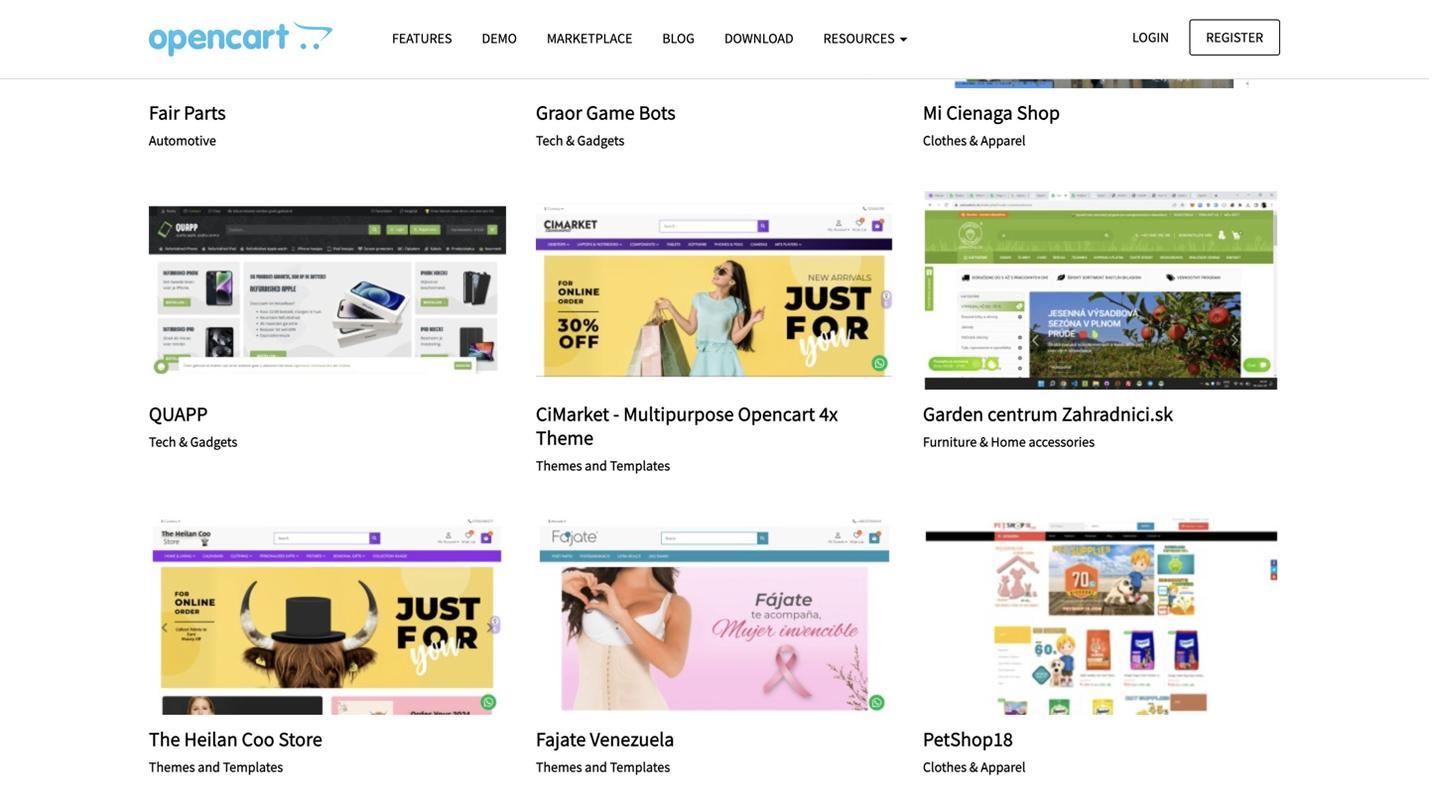 Task type: locate. For each thing, give the bounding box(es) containing it.
gadgets
[[577, 132, 625, 150], [190, 433, 237, 451]]

view
[[273, 282, 310, 300], [660, 282, 697, 300], [1047, 282, 1084, 300], [273, 607, 310, 625], [660, 607, 697, 625], [1047, 607, 1084, 625]]

& inside garden centrum zahradnici.sk furniture & home accessories
[[980, 433, 988, 451]]

&
[[566, 132, 575, 150], [970, 132, 978, 150], [179, 433, 187, 451], [980, 433, 988, 451], [970, 759, 978, 776]]

1 clothes from the top
[[923, 132, 967, 150]]

0 vertical spatial tech
[[536, 132, 563, 150]]

apparel down the petshop18
[[981, 759, 1026, 776]]

& left home
[[980, 433, 988, 451]]

mi cienaga shop image
[[923, 0, 1280, 89]]

templates inside the heilan coo store themes and templates
[[223, 759, 283, 776]]

themes down theme
[[536, 457, 582, 475]]

1 vertical spatial tech
[[149, 433, 176, 451]]

cimarket - multipurpose opencart 4x theme image
[[536, 192, 893, 390]]

themes down 'the'
[[149, 759, 195, 776]]

templates down coo
[[223, 759, 283, 776]]

cimarket
[[536, 402, 609, 427]]

multipurpose
[[623, 402, 734, 427]]

and down fajate
[[585, 759, 607, 776]]

the
[[149, 727, 180, 752]]

themes inside the heilan coo store themes and templates
[[149, 759, 195, 776]]

petshop18 image
[[923, 517, 1280, 715]]

cienaga
[[946, 100, 1013, 125]]

graor game bots tech & gadgets
[[536, 100, 676, 150]]

project for quapp
[[315, 282, 382, 300]]

opencart
[[738, 402, 815, 427]]

2 apparel from the top
[[981, 759, 1026, 776]]

view project
[[273, 282, 382, 300], [660, 282, 769, 300], [1047, 282, 1156, 300], [273, 607, 382, 625], [660, 607, 769, 625], [1047, 607, 1156, 625]]

bots
[[639, 100, 676, 125]]

1 apparel from the top
[[981, 132, 1026, 150]]

tech down "graor"
[[536, 132, 563, 150]]

accessories
[[1029, 433, 1095, 451]]

project for garden centrum zahradnici.sk
[[1089, 282, 1156, 300]]

& inside 'mi cienaga shop clothes & apparel'
[[970, 132, 978, 150]]

0 horizontal spatial gadgets
[[190, 433, 237, 451]]

view for cimarket
[[660, 282, 697, 300]]

resources
[[823, 29, 898, 47]]

apparel down cienaga
[[981, 132, 1026, 150]]

0 vertical spatial apparel
[[981, 132, 1026, 150]]

register
[[1206, 28, 1264, 46]]

petshop18
[[923, 727, 1013, 752]]

templates inside fajate venezuela themes and templates
[[610, 759, 670, 776]]

themes
[[536, 457, 582, 475], [149, 759, 195, 776], [536, 759, 582, 776]]

tech down the quapp on the left of page
[[149, 433, 176, 451]]

& down the petshop18
[[970, 759, 978, 776]]

view project link
[[273, 280, 382, 302], [660, 280, 769, 302], [1047, 280, 1156, 302], [273, 605, 382, 627], [660, 605, 769, 627], [1047, 605, 1156, 627]]

garden centrum zahradnici.sk image
[[923, 192, 1280, 390]]

project
[[315, 282, 382, 300], [702, 282, 769, 300], [1089, 282, 1156, 300], [315, 607, 382, 625], [702, 607, 769, 625], [1089, 607, 1156, 625]]

tech
[[536, 132, 563, 150], [149, 433, 176, 451]]

download
[[725, 29, 794, 47]]

0 horizontal spatial tech
[[149, 433, 176, 451]]

and inside fajate venezuela themes and templates
[[585, 759, 607, 776]]

shop
[[1017, 100, 1060, 125]]

1 vertical spatial gadgets
[[190, 433, 237, 451]]

features link
[[377, 21, 467, 56]]

1 vertical spatial clothes
[[923, 759, 967, 776]]

store
[[279, 727, 322, 752]]

1 horizontal spatial gadgets
[[577, 132, 625, 150]]

& inside "graor game bots tech & gadgets"
[[566, 132, 575, 150]]

1 horizontal spatial tech
[[536, 132, 563, 150]]

home
[[991, 433, 1026, 451]]

& for garden
[[980, 433, 988, 451]]

apparel
[[981, 132, 1026, 150], [981, 759, 1026, 776]]

templates down -
[[610, 457, 670, 475]]

cimarket - multipurpose opencart 4x theme themes and templates
[[536, 402, 838, 475]]

apparel inside 'mi cienaga shop clothes & apparel'
[[981, 132, 1026, 150]]

gadgets down "game"
[[577, 132, 625, 150]]

templates
[[610, 457, 670, 475], [223, 759, 283, 776], [610, 759, 670, 776]]

1 vertical spatial apparel
[[981, 759, 1026, 776]]

garden
[[923, 402, 984, 427]]

clothes down the petshop18
[[923, 759, 967, 776]]

view project for cimarket - multipurpose opencart 4x theme
[[660, 282, 769, 300]]

the heilan coo store image
[[149, 517, 506, 715]]

templates down "venezuela"
[[610, 759, 670, 776]]

zahradnici.sk
[[1062, 402, 1173, 427]]

and down heilan
[[198, 759, 220, 776]]

view project link for cimarket - multipurpose opencart 4x theme
[[660, 280, 769, 302]]

gadgets down the quapp on the left of page
[[190, 433, 237, 451]]

project for the heilan coo store
[[315, 607, 382, 625]]

view project for fajate venezuela
[[660, 607, 769, 625]]

furniture
[[923, 433, 977, 451]]

& down the quapp on the left of page
[[179, 433, 187, 451]]

2 clothes from the top
[[923, 759, 967, 776]]

features
[[392, 29, 452, 47]]

& for mi
[[970, 132, 978, 150]]

& down "graor"
[[566, 132, 575, 150]]

clothes
[[923, 132, 967, 150], [923, 759, 967, 776]]

and down theme
[[585, 457, 607, 475]]

0 vertical spatial gadgets
[[577, 132, 625, 150]]

clothes inside 'mi cienaga shop clothes & apparel'
[[923, 132, 967, 150]]

game
[[586, 100, 635, 125]]

0 vertical spatial clothes
[[923, 132, 967, 150]]

& for graor
[[566, 132, 575, 150]]

& down cienaga
[[970, 132, 978, 150]]

theme
[[536, 426, 594, 451]]

fair parts automotive
[[149, 100, 226, 150]]

themes down fajate
[[536, 759, 582, 776]]

fajate venezuela image
[[536, 517, 893, 715]]

themes inside cimarket - multipurpose opencart 4x theme themes and templates
[[536, 457, 582, 475]]

and
[[585, 457, 607, 475], [198, 759, 220, 776], [585, 759, 607, 776]]

demo link
[[467, 21, 532, 56]]

clothes down mi
[[923, 132, 967, 150]]

marketplace
[[547, 29, 633, 47]]



Task type: describe. For each thing, give the bounding box(es) containing it.
view project for garden centrum zahradnici.sk
[[1047, 282, 1156, 300]]

view project for petshop18
[[1047, 607, 1156, 625]]

login link
[[1116, 19, 1186, 55]]

view project link for petshop18
[[1047, 605, 1156, 627]]

view project link for garden centrum zahradnici.sk
[[1047, 280, 1156, 302]]

and inside cimarket - multipurpose opencart 4x theme themes and templates
[[585, 457, 607, 475]]

templates inside cimarket - multipurpose opencart 4x theme themes and templates
[[610, 457, 670, 475]]

garden centrum zahradnici.sk furniture & home accessories
[[923, 402, 1173, 451]]

graor
[[536, 100, 582, 125]]

view project link for quapp
[[273, 280, 382, 302]]

quapp
[[149, 402, 208, 427]]

marketplace link
[[532, 21, 647, 56]]

demo
[[482, 29, 517, 47]]

resources link
[[809, 21, 923, 56]]

gadgets inside quapp tech & gadgets
[[190, 433, 237, 451]]

view project link for fajate venezuela
[[660, 605, 769, 627]]

fajate venezuela themes and templates
[[536, 727, 674, 776]]

download link
[[710, 21, 809, 56]]

fair parts image
[[149, 0, 506, 89]]

themes inside fajate venezuela themes and templates
[[536, 759, 582, 776]]

-
[[613, 402, 620, 427]]

view for petshop18
[[1047, 607, 1084, 625]]

view for the
[[273, 607, 310, 625]]

tech inside quapp tech & gadgets
[[149, 433, 176, 451]]

heilan
[[184, 727, 238, 752]]

view for quapp
[[273, 282, 310, 300]]

view for garden
[[1047, 282, 1084, 300]]

opencart - showcase image
[[149, 21, 333, 57]]

project for cimarket - multipurpose opencart 4x theme
[[702, 282, 769, 300]]

and inside the heilan coo store themes and templates
[[198, 759, 220, 776]]

tech inside "graor game bots tech & gadgets"
[[536, 132, 563, 150]]

login
[[1132, 28, 1169, 46]]

mi
[[923, 100, 942, 125]]

fajate
[[536, 727, 586, 752]]

view project for quapp
[[273, 282, 382, 300]]

view project link for the heilan coo store
[[273, 605, 382, 627]]

graor game bots image
[[536, 0, 893, 89]]

project for fajate venezuela
[[702, 607, 769, 625]]

gadgets inside "graor game bots tech & gadgets"
[[577, 132, 625, 150]]

automotive
[[149, 132, 216, 150]]

the heilan coo store themes and templates
[[149, 727, 322, 776]]

blog link
[[647, 21, 710, 56]]

quapp tech & gadgets
[[149, 402, 237, 451]]

& inside quapp tech & gadgets
[[179, 433, 187, 451]]

view project for the heilan coo store
[[273, 607, 382, 625]]

& inside the petshop18 clothes & apparel
[[970, 759, 978, 776]]

apparel inside the petshop18 clothes & apparel
[[981, 759, 1026, 776]]

view for fajate
[[660, 607, 697, 625]]

quapp image
[[149, 192, 506, 390]]

blog
[[662, 29, 695, 47]]

parts
[[184, 100, 226, 125]]

centrum
[[988, 402, 1058, 427]]

petshop18 clothes & apparel
[[923, 727, 1026, 776]]

clothes inside the petshop18 clothes & apparel
[[923, 759, 967, 776]]

venezuela
[[590, 727, 674, 752]]

project for petshop18
[[1089, 607, 1156, 625]]

mi cienaga shop clothes & apparel
[[923, 100, 1060, 150]]

coo
[[242, 727, 275, 752]]

4x
[[819, 402, 838, 427]]

fair
[[149, 100, 180, 125]]

register link
[[1189, 19, 1280, 55]]



Task type: vqa. For each thing, say whether or not it's contained in the screenshot.
1st Apparel from the bottom
yes



